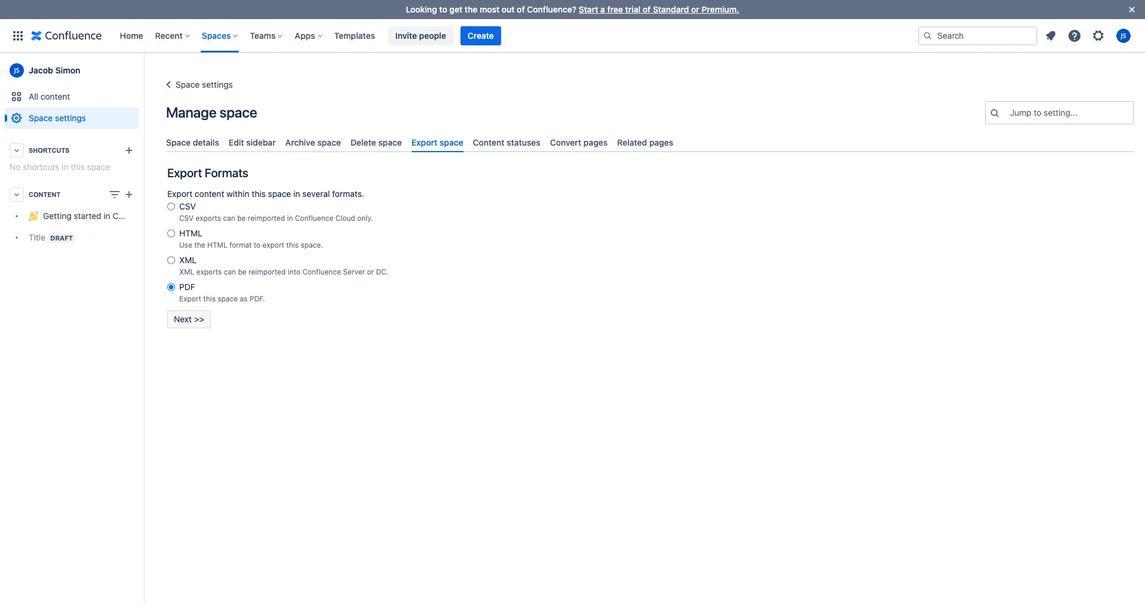Task type: describe. For each thing, give the bounding box(es) containing it.
pdf.
[[250, 295, 265, 304]]

create link
[[461, 26, 501, 45]]

change view image
[[108, 188, 122, 202]]

content statuses
[[473, 137, 541, 148]]

1 csv from the top
[[179, 202, 196, 212]]

1 xml from the top
[[179, 255, 197, 265]]

convert pages link
[[546, 133, 613, 153]]

can for xml
[[224, 268, 236, 277]]

as
[[240, 295, 248, 304]]

help icon image
[[1068, 28, 1082, 43]]

be for csv
[[237, 214, 246, 223]]

pdf export this space as pdf.
[[179, 282, 265, 304]]

banner containing home
[[0, 19, 1146, 53]]

to for setting...
[[1034, 108, 1042, 118]]

notification icon image
[[1044, 28, 1058, 43]]

settings inside space element
[[55, 113, 86, 123]]

statuses
[[507, 137, 541, 148]]

space up edit
[[220, 104, 257, 121]]

csv csv exports can be reimported in confluence cloud only.
[[179, 202, 373, 223]]

to inside html use the html format to export this space.
[[254, 241, 261, 250]]

cloud
[[336, 214, 355, 223]]

space details link
[[161, 133, 224, 153]]

convert
[[550, 137, 582, 148]]

sidebar
[[246, 137, 276, 148]]

teams button
[[246, 26, 288, 45]]

jump to setting...
[[1011, 108, 1078, 118]]

or inside xml xml exports can be reimported into confluence server or dc.
[[367, 268, 374, 277]]

1 horizontal spatial or
[[692, 4, 700, 14]]

content statuses link
[[468, 133, 546, 153]]

related pages
[[618, 137, 674, 148]]

html use the html format to export this space.
[[179, 228, 323, 250]]

several
[[303, 189, 330, 199]]

server
[[343, 268, 365, 277]]

export inside pdf export this space as pdf.
[[179, 295, 201, 304]]

archive
[[285, 137, 315, 148]]

tree inside space element
[[5, 206, 157, 249]]

trial
[[626, 4, 641, 14]]

spaces button
[[198, 26, 243, 45]]

related
[[618, 137, 647, 148]]

this inside pdf export this space as pdf.
[[203, 295, 216, 304]]

home
[[120, 30, 143, 40]]

get
[[450, 4, 463, 14]]

0 vertical spatial space settings link
[[161, 78, 233, 92]]

0 vertical spatial space settings
[[176, 79, 233, 90]]

delete
[[351, 137, 376, 148]]

your profile and preferences image
[[1117, 28, 1131, 43]]

jump
[[1011, 108, 1032, 118]]

no shortcuts in this space
[[10, 162, 110, 172]]

spaces
[[202, 30, 231, 40]]

space element
[[0, 53, 157, 605]]

space inside pdf export this space as pdf.
[[218, 295, 238, 304]]

title
[[29, 232, 45, 243]]

manage
[[166, 104, 217, 121]]

delete space link
[[346, 133, 407, 153]]

0 vertical spatial the
[[465, 4, 478, 14]]

2 csv from the top
[[179, 214, 194, 223]]

manage space
[[166, 104, 257, 121]]

invite people button
[[388, 26, 453, 45]]

only.
[[357, 214, 373, 223]]

templates
[[334, 30, 375, 40]]

recent button
[[152, 26, 195, 45]]

details
[[193, 137, 219, 148]]

space settings inside space element
[[29, 113, 86, 123]]

exports for csv
[[196, 214, 221, 223]]

format
[[230, 241, 252, 250]]

content button
[[5, 184, 139, 206]]

this inside space element
[[71, 162, 85, 172]]

templates link
[[331, 26, 379, 45]]

pdf
[[179, 282, 195, 292]]

started
[[74, 211, 101, 221]]

teams
[[250, 30, 276, 40]]

confluence for csv
[[295, 214, 334, 223]]

formats.
[[332, 189, 364, 199]]

into
[[288, 268, 301, 277]]

export for export formats
[[167, 166, 202, 180]]

apps
[[295, 30, 315, 40]]

title draft
[[29, 232, 73, 243]]

premium.
[[702, 4, 740, 14]]

getting
[[43, 211, 72, 221]]

0 horizontal spatial html
[[179, 228, 203, 239]]

in inside csv csv exports can be reimported in confluence cloud only.
[[287, 214, 293, 223]]

space right archive
[[317, 137, 341, 148]]

reimported for csv
[[248, 214, 285, 223]]

simon
[[55, 65, 80, 75]]

getting started in confluence
[[43, 211, 157, 221]]

within
[[227, 189, 250, 199]]

looking to get the most out of confluence? start a free trial of standard or premium.
[[406, 4, 740, 14]]

the inside html use the html format to export this space.
[[194, 241, 205, 250]]

export formats
[[167, 166, 248, 180]]



Task type: locate. For each thing, give the bounding box(es) containing it.
1 horizontal spatial the
[[465, 4, 478, 14]]

1 vertical spatial xml
[[179, 268, 195, 277]]

the
[[465, 4, 478, 14], [194, 241, 205, 250]]

related pages link
[[613, 133, 679, 153]]

export down pdf
[[179, 295, 201, 304]]

close image
[[1125, 2, 1140, 17]]

0 vertical spatial xml
[[179, 255, 197, 265]]

jacob
[[29, 65, 53, 75]]

in left several
[[293, 189, 300, 199]]

draft
[[50, 234, 73, 242]]

settings icon image
[[1092, 28, 1106, 43]]

to for get
[[440, 4, 448, 14]]

banner
[[0, 19, 1146, 53]]

space settings link
[[161, 78, 233, 92], [5, 108, 139, 129]]

exports down export formats
[[196, 214, 221, 223]]

delete space
[[351, 137, 402, 148]]

settings up the manage space
[[202, 79, 233, 90]]

this right within
[[252, 189, 266, 199]]

be for xml
[[238, 268, 247, 277]]

exports for xml
[[197, 268, 222, 277]]

0 vertical spatial settings
[[202, 79, 233, 90]]

content
[[473, 137, 505, 148], [29, 191, 60, 198]]

confluence for xml
[[303, 268, 341, 277]]

start
[[579, 4, 599, 14]]

tree containing getting started in confluence
[[5, 206, 157, 249]]

space left content statuses
[[440, 137, 464, 148]]

looking
[[406, 4, 437, 14]]

settings
[[202, 79, 233, 90], [55, 113, 86, 123]]

reimported inside csv csv exports can be reimported in confluence cloud only.
[[248, 214, 285, 223]]

shortcuts button
[[5, 140, 139, 161]]

confluence inside xml xml exports can be reimported into confluence server or dc.
[[303, 268, 341, 277]]

be inside xml xml exports can be reimported into confluence server or dc.
[[238, 268, 247, 277]]

add shortcut image
[[122, 143, 136, 158]]

shortcuts
[[23, 162, 59, 172]]

space left as
[[218, 295, 238, 304]]

invite
[[396, 30, 417, 40]]

archive space link
[[281, 133, 346, 153]]

be up html use the html format to export this space.
[[237, 214, 246, 223]]

or right standard
[[692, 4, 700, 14]]

confluence right into
[[303, 268, 341, 277]]

2 pages from the left
[[650, 137, 674, 148]]

can
[[223, 214, 235, 223], [224, 268, 236, 277]]

export down space details link
[[167, 166, 202, 180]]

0 vertical spatial be
[[237, 214, 246, 223]]

to right jump at the top
[[1034, 108, 1042, 118]]

this left as
[[203, 295, 216, 304]]

the right use
[[194, 241, 205, 250]]

can for csv
[[223, 214, 235, 223]]

None submit
[[167, 311, 211, 329]]

1 horizontal spatial space settings link
[[161, 78, 233, 92]]

free
[[608, 4, 623, 14]]

2 xml from the top
[[179, 268, 195, 277]]

1 horizontal spatial content
[[195, 189, 224, 199]]

confluence down several
[[295, 214, 334, 223]]

2 of from the left
[[643, 4, 651, 14]]

0 horizontal spatial space settings
[[29, 113, 86, 123]]

this down shortcuts dropdown button
[[71, 162, 85, 172]]

0 vertical spatial reimported
[[248, 214, 285, 223]]

confluence inside "tree"
[[113, 211, 157, 221]]

start a free trial of standard or premium. link
[[579, 4, 740, 14]]

content
[[41, 91, 70, 102], [195, 189, 224, 199]]

jacob simon link
[[5, 59, 139, 82]]

jacob simon
[[29, 65, 80, 75]]

confluence?
[[527, 4, 577, 14]]

be
[[237, 214, 246, 223], [238, 268, 247, 277]]

space down all
[[29, 113, 53, 123]]

1 horizontal spatial html
[[207, 241, 228, 250]]

1 of from the left
[[517, 4, 525, 14]]

all content link
[[5, 86, 139, 108]]

2 vertical spatial to
[[254, 241, 261, 250]]

archive space
[[285, 137, 341, 148]]

exports inside xml xml exports can be reimported into confluence server or dc.
[[197, 268, 222, 277]]

content for content
[[29, 191, 60, 198]]

1 vertical spatial exports
[[197, 268, 222, 277]]

content left statuses
[[473, 137, 505, 148]]

0 vertical spatial html
[[179, 228, 203, 239]]

xml
[[179, 255, 197, 265], [179, 268, 195, 277]]

1 horizontal spatial space settings
[[176, 79, 233, 90]]

1 vertical spatial content
[[195, 189, 224, 199]]

0 horizontal spatial pages
[[584, 137, 608, 148]]

1 horizontal spatial settings
[[202, 79, 233, 90]]

global element
[[7, 19, 919, 52]]

1 horizontal spatial pages
[[650, 137, 674, 148]]

content inside space element
[[41, 91, 70, 102]]

0 vertical spatial csv
[[179, 202, 196, 212]]

space right delete
[[378, 137, 402, 148]]

space settings up the manage space
[[176, 79, 233, 90]]

pages for related pages
[[650, 137, 674, 148]]

collapse sidebar image
[[130, 59, 157, 82]]

in down shortcuts dropdown button
[[62, 162, 68, 172]]

edit sidebar
[[229, 137, 276, 148]]

pages for convert pages
[[584, 137, 608, 148]]

setting...
[[1044, 108, 1078, 118]]

0 vertical spatial content
[[41, 91, 70, 102]]

in right the started
[[104, 211, 110, 221]]

space.
[[301, 241, 323, 250]]

1 vertical spatial reimported
[[249, 268, 286, 277]]

tree
[[5, 206, 157, 249]]

0 vertical spatial to
[[440, 4, 448, 14]]

edit
[[229, 137, 244, 148]]

0 horizontal spatial of
[[517, 4, 525, 14]]

in
[[62, 162, 68, 172], [293, 189, 300, 199], [104, 211, 110, 221], [287, 214, 293, 223]]

1 vertical spatial to
[[1034, 108, 1042, 118]]

confluence image
[[31, 28, 102, 43], [31, 28, 102, 43]]

exports inside csv csv exports can be reimported in confluence cloud only.
[[196, 214, 221, 223]]

space
[[220, 104, 257, 121], [317, 137, 341, 148], [378, 137, 402, 148], [440, 137, 464, 148], [87, 162, 110, 172], [268, 189, 291, 199], [218, 295, 238, 304]]

content for all
[[41, 91, 70, 102]]

space
[[176, 79, 200, 90], [29, 113, 53, 123], [166, 137, 191, 148]]

convert pages
[[550, 137, 608, 148]]

xml xml exports can be reimported into confluence server or dc.
[[179, 255, 389, 277]]

html up use
[[179, 228, 203, 239]]

can inside xml xml exports can be reimported into confluence server or dc.
[[224, 268, 236, 277]]

no
[[10, 162, 21, 172]]

can down within
[[223, 214, 235, 223]]

of right trial
[[643, 4, 651, 14]]

html
[[179, 228, 203, 239], [207, 241, 228, 250]]

0 horizontal spatial content
[[29, 191, 60, 198]]

people
[[419, 30, 446, 40]]

csv
[[179, 202, 196, 212], [179, 214, 194, 223]]

out
[[502, 4, 515, 14]]

can inside csv csv exports can be reimported in confluence cloud only.
[[223, 214, 235, 223]]

exports up pdf export this space as pdf.
[[197, 268, 222, 277]]

2 horizontal spatial to
[[1034, 108, 1042, 118]]

or left dc.
[[367, 268, 374, 277]]

content up getting
[[29, 191, 60, 198]]

export space
[[412, 137, 464, 148]]

2 vertical spatial space
[[166, 137, 191, 148]]

content for export
[[195, 189, 224, 199]]

None radio
[[167, 201, 175, 213], [167, 282, 175, 294], [167, 201, 175, 213], [167, 282, 175, 294]]

1 vertical spatial or
[[367, 268, 374, 277]]

confluence inside csv csv exports can be reimported in confluence cloud only.
[[295, 214, 334, 223]]

1 vertical spatial settings
[[55, 113, 86, 123]]

1 vertical spatial space settings
[[29, 113, 86, 123]]

tab list containing space details
[[161, 133, 1140, 153]]

1 vertical spatial html
[[207, 241, 228, 250]]

the right 'get'
[[465, 4, 478, 14]]

0 vertical spatial exports
[[196, 214, 221, 223]]

export
[[412, 137, 438, 148], [167, 166, 202, 180], [167, 189, 193, 199], [179, 295, 201, 304]]

shortcuts
[[29, 147, 70, 154]]

space left details
[[166, 137, 191, 148]]

content down export formats
[[195, 189, 224, 199]]

content right all
[[41, 91, 70, 102]]

search image
[[923, 31, 933, 40]]

this inside html use the html format to export this space.
[[286, 241, 299, 250]]

be inside csv csv exports can be reimported in confluence cloud only.
[[237, 214, 246, 223]]

1 vertical spatial the
[[194, 241, 205, 250]]

reimported left into
[[249, 268, 286, 277]]

tab list
[[161, 133, 1140, 153]]

1 horizontal spatial content
[[473, 137, 505, 148]]

export content within this space in several formats.
[[167, 189, 364, 199]]

create a page image
[[122, 188, 136, 202]]

all content
[[29, 91, 70, 102]]

dc.
[[376, 268, 389, 277]]

export space link
[[407, 133, 468, 153]]

1 vertical spatial csv
[[179, 214, 194, 223]]

confluence down create a page image
[[113, 211, 157, 221]]

1 vertical spatial space settings link
[[5, 108, 139, 129]]

a
[[601, 4, 605, 14]]

settings down 'all content' link
[[55, 113, 86, 123]]

1 pages from the left
[[584, 137, 608, 148]]

space settings down all content
[[29, 113, 86, 123]]

0 vertical spatial content
[[473, 137, 505, 148]]

can up pdf export this space as pdf.
[[224, 268, 236, 277]]

pages right the related
[[650, 137, 674, 148]]

this right export
[[286, 241, 299, 250]]

0 vertical spatial or
[[692, 4, 700, 14]]

export
[[263, 241, 284, 250]]

space settings link up manage
[[161, 78, 233, 92]]

0 horizontal spatial or
[[367, 268, 374, 277]]

None radio
[[167, 228, 175, 240], [167, 255, 175, 267], [167, 228, 175, 240], [167, 255, 175, 267]]

in down export content within this space in several formats.
[[287, 214, 293, 223]]

create
[[468, 30, 494, 40]]

to left export
[[254, 241, 261, 250]]

reimported down export content within this space in several formats.
[[248, 214, 285, 223]]

0 vertical spatial can
[[223, 214, 235, 223]]

all
[[29, 91, 38, 102]]

xml up pdf
[[179, 268, 195, 277]]

reimported for xml
[[249, 268, 286, 277]]

apps button
[[291, 26, 327, 45]]

0 horizontal spatial space settings link
[[5, 108, 139, 129]]

reimported inside xml xml exports can be reimported into confluence server or dc.
[[249, 268, 286, 277]]

0 horizontal spatial to
[[254, 241, 261, 250]]

1 vertical spatial be
[[238, 268, 247, 277]]

0 horizontal spatial content
[[41, 91, 70, 102]]

space details
[[166, 137, 219, 148]]

space up csv csv exports can be reimported in confluence cloud only.
[[268, 189, 291, 199]]

of
[[517, 4, 525, 14], [643, 4, 651, 14]]

confluence
[[113, 211, 157, 221], [295, 214, 334, 223], [303, 268, 341, 277]]

standard
[[653, 4, 689, 14]]

1 vertical spatial can
[[224, 268, 236, 277]]

to left 'get'
[[440, 4, 448, 14]]

export right delete space
[[412, 137, 438, 148]]

getting started in confluence link
[[5, 206, 157, 227]]

export for export content within this space in several formats.
[[167, 189, 193, 199]]

appswitcher icon image
[[11, 28, 25, 43]]

of right out
[[517, 4, 525, 14]]

most
[[480, 4, 500, 14]]

0 vertical spatial space
[[176, 79, 200, 90]]

use
[[179, 241, 192, 250]]

export down export formats
[[167, 189, 193, 199]]

invite people
[[396, 30, 446, 40]]

0 horizontal spatial settings
[[55, 113, 86, 123]]

1 horizontal spatial to
[[440, 4, 448, 14]]

xml down use
[[179, 255, 197, 265]]

Search settings text field
[[1011, 107, 1013, 119]]

export for export space
[[412, 137, 438, 148]]

space settings link down all content
[[5, 108, 139, 129]]

0 horizontal spatial the
[[194, 241, 205, 250]]

be up as
[[238, 268, 247, 277]]

edit sidebar link
[[224, 133, 281, 153]]

space up manage
[[176, 79, 200, 90]]

space down shortcuts dropdown button
[[87, 162, 110, 172]]

home link
[[116, 26, 147, 45]]

pages
[[584, 137, 608, 148], [650, 137, 674, 148]]

pages right the convert
[[584, 137, 608, 148]]

1 vertical spatial content
[[29, 191, 60, 198]]

Search field
[[919, 26, 1038, 45]]

space settings
[[176, 79, 233, 90], [29, 113, 86, 123]]

html left format at the top of the page
[[207, 241, 228, 250]]

content for content statuses
[[473, 137, 505, 148]]

1 horizontal spatial of
[[643, 4, 651, 14]]

1 vertical spatial space
[[29, 113, 53, 123]]

recent
[[155, 30, 183, 40]]

content inside "dropdown button"
[[29, 191, 60, 198]]



Task type: vqa. For each thing, say whether or not it's contained in the screenshot.


